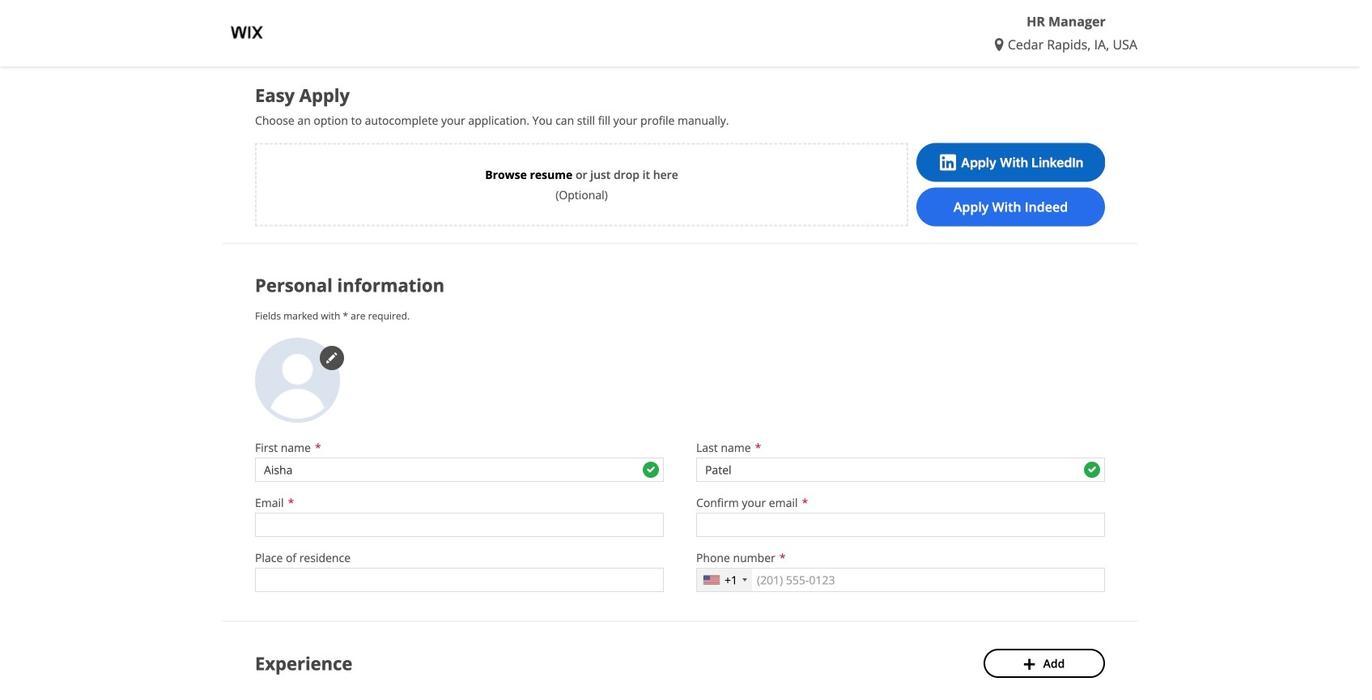 Task type: locate. For each thing, give the bounding box(es) containing it.
wix logo image
[[223, 8, 271, 57]]



Task type: describe. For each thing, give the bounding box(es) containing it.
location image
[[995, 38, 1008, 51]]



Task type: vqa. For each thing, say whether or not it's contained in the screenshot.
City of New York Logo
no



